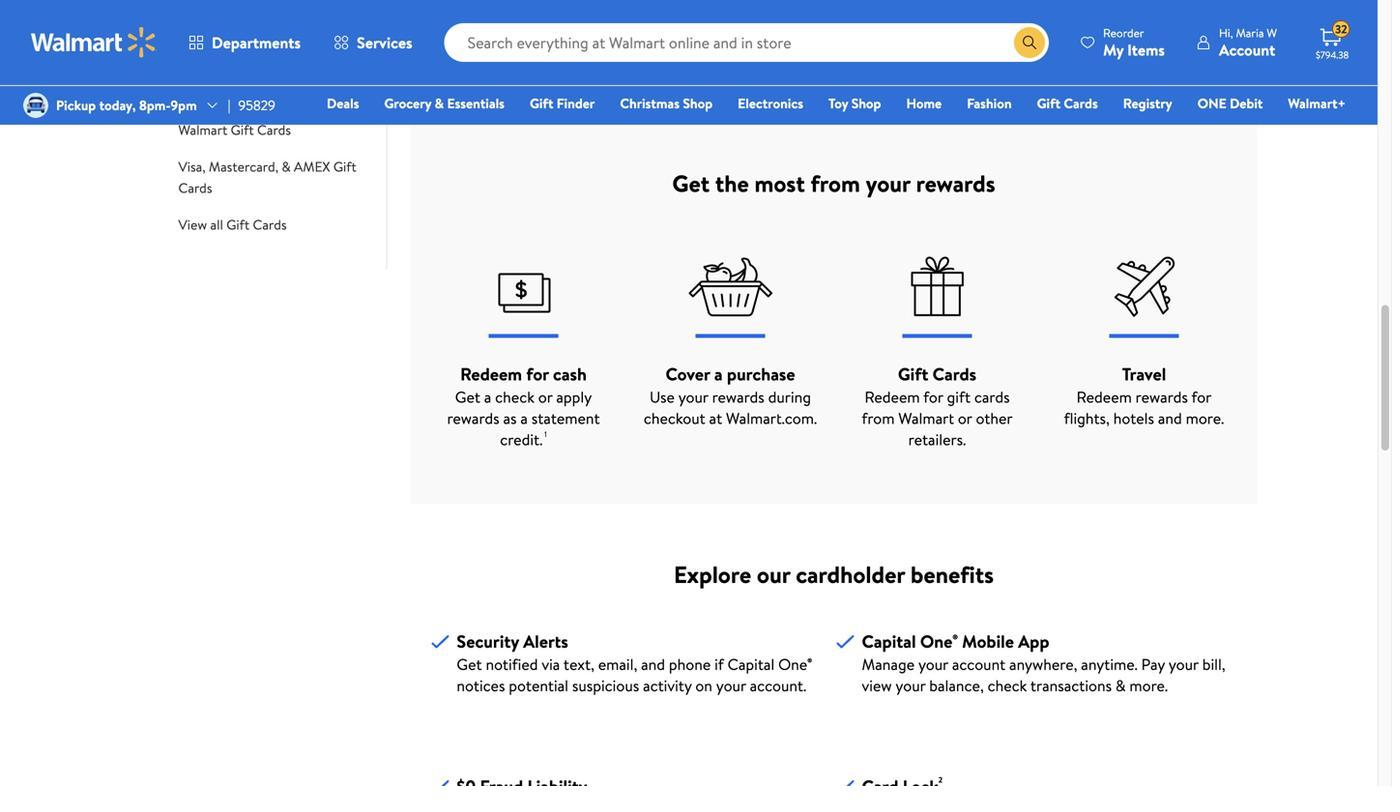 Task type: locate. For each thing, give the bounding box(es) containing it.
gift cards image
[[124, 28, 163, 66]]

check your gift card balance
[[178, 84, 346, 103]]

w
[[1267, 25, 1278, 41]]

electronics
[[738, 94, 804, 113]]

christmas
[[620, 94, 680, 113]]

deals
[[327, 94, 359, 113]]

& inside visa, mastercard, & amex gift cards
[[282, 157, 291, 176]]

1 horizontal spatial shop
[[852, 94, 882, 113]]

32
[[1336, 21, 1348, 37]]

toy shop
[[829, 94, 882, 113]]

walmart gift cards link
[[178, 118, 291, 140]]

shop for christmas shop
[[683, 94, 713, 113]]

2 shop from the left
[[852, 94, 882, 113]]

grocery
[[384, 94, 432, 113]]

gift right fashion "link"
[[1037, 94, 1061, 113]]

services button
[[317, 19, 429, 66]]

0 vertical spatial &
[[435, 94, 444, 113]]

fashion link
[[959, 93, 1021, 114]]

gift right gift cards icon
[[178, 37, 202, 56]]

walmart image
[[31, 27, 157, 58]]

essentials
[[447, 94, 505, 113]]

&
[[435, 94, 444, 113], [282, 157, 291, 176]]

grocery & essentials link
[[376, 93, 514, 114]]

8pm-
[[139, 96, 171, 115]]

gift left finder
[[530, 94, 554, 113]]

& left amex
[[282, 157, 291, 176]]

gift cards up check
[[178, 37, 240, 56]]

cards
[[205, 37, 240, 56], [1064, 94, 1099, 113], [257, 120, 291, 139], [178, 178, 212, 197], [253, 215, 287, 234]]

shop right christmas
[[683, 94, 713, 113]]

0 horizontal spatial shop
[[683, 94, 713, 113]]

0 horizontal spatial &
[[282, 157, 291, 176]]

gift right amex
[[334, 157, 357, 176]]

walmart
[[178, 120, 228, 139]]

0 vertical spatial gift cards
[[178, 37, 240, 56]]

gift
[[178, 37, 202, 56], [530, 94, 554, 113], [1037, 94, 1061, 113], [231, 120, 254, 139], [334, 157, 357, 176], [227, 215, 250, 234]]

1 horizontal spatial gift cards
[[1037, 94, 1099, 113]]

9pm
[[171, 96, 197, 115]]

view all gift cards link
[[178, 213, 287, 235]]

gift finder
[[530, 94, 595, 113]]

grocery & essentials
[[384, 94, 505, 113]]

debit
[[1230, 94, 1264, 113]]

walmart gift cards
[[178, 120, 291, 139]]

gift down | 95829
[[231, 120, 254, 139]]

one
[[1198, 94, 1227, 113]]

registry link
[[1115, 93, 1182, 114]]

gift cards
[[178, 37, 240, 56], [1037, 94, 1099, 113]]

view all gift cards
[[178, 215, 287, 234]]

cards down visa,
[[178, 178, 212, 197]]

amex
[[294, 157, 330, 176]]

cards down 95829 in the left of the page
[[257, 120, 291, 139]]

& right grocery
[[435, 94, 444, 113]]

|
[[228, 96, 231, 115]]

all
[[210, 215, 223, 234]]

visa, mastercard, & amex gift cards
[[178, 157, 357, 197]]

cards left registry
[[1064, 94, 1099, 113]]

shop right toy
[[852, 94, 882, 113]]

gift cards link
[[1029, 93, 1107, 114]]

departments
[[212, 32, 301, 53]]

finder
[[557, 94, 595, 113]]

1 shop from the left
[[683, 94, 713, 113]]

pickup today, 8pm-9pm
[[56, 96, 197, 115]]

today,
[[99, 96, 136, 115]]

shop
[[683, 94, 713, 113], [852, 94, 882, 113]]

reorder
[[1104, 25, 1145, 41]]

0 horizontal spatial gift cards
[[178, 37, 240, 56]]

registry
[[1124, 94, 1173, 113]]

christmas shop
[[620, 94, 713, 113]]

electronics link
[[729, 93, 813, 114]]

1 vertical spatial gift cards
[[1037, 94, 1099, 113]]

search icon image
[[1022, 35, 1038, 50]]

one debit
[[1198, 94, 1264, 113]]

1 vertical spatial &
[[282, 157, 291, 176]]

 image
[[23, 93, 48, 118]]

gift cards down the search icon
[[1037, 94, 1099, 113]]



Task type: describe. For each thing, give the bounding box(es) containing it.
gift inside visa, mastercard, & amex gift cards
[[334, 157, 357, 176]]

cards up your
[[205, 37, 240, 56]]

deals link
[[318, 93, 368, 114]]

check
[[178, 84, 216, 103]]

1 horizontal spatial &
[[435, 94, 444, 113]]

fashion
[[967, 94, 1012, 113]]

gift finder link
[[521, 93, 604, 114]]

reorder my items
[[1104, 25, 1165, 60]]

shop for toy shop
[[852, 94, 882, 113]]

walmart+ link
[[1280, 93, 1355, 114]]

services
[[357, 32, 413, 53]]

pickup
[[56, 96, 96, 115]]

home link
[[898, 93, 951, 114]]

maria
[[1237, 25, 1265, 41]]

cards inside visa, mastercard, & amex gift cards
[[178, 178, 212, 197]]

christmas shop link
[[612, 93, 722, 114]]

mastercard,
[[209, 157, 279, 176]]

hi, maria w account
[[1220, 25, 1278, 60]]

walmart+
[[1289, 94, 1346, 113]]

gift
[[249, 84, 269, 103]]

toy
[[829, 94, 849, 113]]

items
[[1128, 39, 1165, 60]]

home
[[907, 94, 942, 113]]

Search search field
[[445, 23, 1050, 62]]

hi,
[[1220, 25, 1234, 41]]

your
[[219, 84, 245, 103]]

card
[[272, 84, 298, 103]]

toy shop link
[[820, 93, 890, 114]]

account
[[1220, 39, 1276, 60]]

| 95829
[[228, 96, 276, 115]]

check your gift card balance link
[[178, 82, 346, 103]]

gift right all
[[227, 215, 250, 234]]

my
[[1104, 39, 1124, 60]]

visa, mastercard, & amex gift cards link
[[178, 155, 357, 198]]

departments button
[[172, 19, 317, 66]]

95829
[[238, 96, 276, 115]]

Walmart Site-Wide search field
[[445, 23, 1050, 62]]

balance
[[301, 84, 346, 103]]

visa,
[[178, 157, 206, 176]]

view
[[178, 215, 207, 234]]

one debit link
[[1189, 93, 1272, 114]]

cards down visa, mastercard, & amex gift cards
[[253, 215, 287, 234]]

$794.38
[[1316, 48, 1350, 61]]



Task type: vqa. For each thing, say whether or not it's contained in the screenshot.
HD related to $278.00
no



